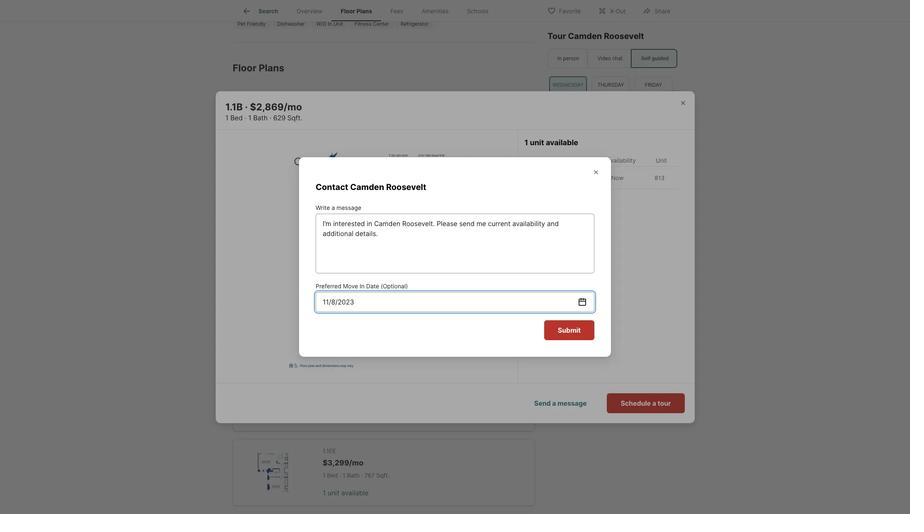 Task type: locate. For each thing, give the bounding box(es) containing it.
available up write a message
[[341, 190, 369, 199]]

629
[[273, 114, 286, 122]]

0 vertical spatial tab list
[[233, 0, 505, 21]]

or
[[608, 157, 618, 165]]

person
[[563, 55, 580, 61]]

1 vertical spatial 1.1b
[[323, 148, 333, 156]]

2 horizontal spatial a
[[653, 399, 657, 407]]

1.1b up 1 bed (6)
[[226, 101, 243, 113]]

0 horizontal spatial $2,869/mo
[[250, 101, 302, 113]]

unit up 813
[[656, 157, 668, 164]]

bed down the $3,299/mo
[[327, 472, 338, 479]]

1.1d $2,909/mo
[[323, 223, 364, 243]]

1 tab from the left
[[235, 86, 334, 106]]

tour camden roosevelt
[[548, 31, 645, 41]]

floor plans
[[341, 8, 372, 15], [233, 62, 285, 74]]

a for write
[[332, 204, 335, 211]]

1 horizontal spatial message
[[558, 399, 587, 407]]

submit
[[558, 326, 581, 335]]

0 vertical spatial roosevelt
[[604, 31, 645, 41]]

schedule a tour button
[[607, 393, 685, 413]]

1.1b · $2,869/mo 1 bed · 1 bath · 629 sqft.
[[226, 101, 303, 122]]

send a message
[[535, 399, 587, 407]]

sqft. right 767
[[377, 472, 390, 479]]

1.1ab image
[[247, 378, 303, 417]]

bath down the $3,299/mo
[[347, 472, 360, 479]]

unit inside "1.1b · $2,869/mo" dialog
[[656, 157, 668, 164]]

bath up '(6)'
[[253, 114, 268, 122]]

available
[[546, 138, 579, 147], [341, 190, 369, 199], [341, 265, 369, 273], [341, 489, 369, 497]]

1.1b image for 1.1b
[[247, 154, 303, 193]]

1 horizontal spatial unit
[[656, 157, 668, 164]]

2 vertical spatial bed
[[327, 472, 338, 479]]

1 vertical spatial camden
[[350, 182, 384, 192]]

0 horizontal spatial bath
[[253, 114, 268, 122]]

roosevelt
[[604, 31, 645, 41], [386, 182, 427, 192], [584, 214, 616, 222]]

pm
[[641, 237, 651, 245]]

unit right 'w/d'
[[334, 21, 343, 27]]

1 vertical spatial plans
[[259, 62, 285, 74]]

0 horizontal spatial a
[[332, 204, 335, 211]]

camden up '(202)' at the top right of page
[[555, 214, 582, 222]]

1.1b up the contact
[[323, 148, 333, 156]]

unit
[[530, 138, 545, 147], [328, 190, 340, 199], [328, 265, 340, 273], [328, 489, 340, 497]]

1 unit available inside "1.1b · $2,869/mo" dialog
[[525, 138, 579, 147]]

preferred
[[316, 283, 342, 290]]

1 horizontal spatial $2,869/mo
[[323, 160, 364, 168]]

price
[[527, 157, 540, 164]]

0 horizontal spatial in
[[328, 21, 332, 27]]

$3,299/mo
[[323, 459, 364, 467]]

camden inside "camden roosevelt (202) 926-4406 open today: 9:00 am-6:00 pm"
[[555, 214, 582, 222]]

a for schedule
[[653, 399, 657, 407]]

1.1b
[[226, 101, 243, 113], [323, 148, 333, 156]]

2 horizontal spatial in
[[558, 55, 562, 61]]

1 vertical spatial send
[[535, 399, 551, 407]]

send message
[[589, 178, 636, 187]]

1 vertical spatial floor plans
[[233, 62, 285, 74]]

pet
[[238, 21, 246, 27]]

tab list
[[233, 0, 505, 21], [233, 84, 535, 108]]

·
[[245, 101, 248, 113], [245, 114, 247, 122], [270, 114, 272, 122], [340, 472, 341, 479], [362, 472, 363, 479]]

roosevelt inside 'dialog'
[[386, 182, 427, 192]]

message inside "button"
[[607, 178, 636, 187]]

$2,979/mo
[[323, 309, 363, 318]]

tab
[[235, 86, 334, 106], [334, 86, 434, 106], [434, 86, 533, 106]]

sqft. inside 1.1b · $2,869/mo 1 bed · 1 bath · 629 sqft.
[[288, 114, 303, 122]]

1 horizontal spatial send
[[589, 178, 606, 187]]

2 vertical spatial camden
[[555, 214, 582, 222]]

thursday 2
[[598, 82, 625, 103]]

in left person
[[558, 55, 562, 61]]

0 vertical spatial plans
[[357, 8, 372, 15]]

1 horizontal spatial plans
[[357, 8, 372, 15]]

1 vertical spatial tab list
[[233, 84, 535, 108]]

send inside send message "button"
[[589, 178, 606, 187]]

write
[[316, 204, 330, 211]]

2 vertical spatial roosevelt
[[584, 214, 616, 222]]

overview
[[297, 8, 323, 15]]

in left date
[[360, 283, 365, 290]]

1 bed (6)
[[233, 125, 265, 133]]

1 vertical spatial message
[[337, 204, 361, 211]]

1 horizontal spatial sqft.
[[377, 472, 390, 479]]

0 vertical spatial camden
[[568, 31, 602, 41]]

send inside "send a message" button
[[535, 399, 551, 407]]

list box containing in person
[[548, 49, 678, 68]]

1 tab list from the top
[[233, 0, 505, 21]]

message
[[607, 178, 636, 187], [337, 204, 361, 211], [558, 399, 587, 407]]

0 vertical spatial 1.1b
[[226, 101, 243, 113]]

0 horizontal spatial send
[[535, 399, 551, 407]]

2 vertical spatial in
[[360, 283, 365, 290]]

in right 'w/d'
[[328, 21, 332, 27]]

2
[[607, 89, 615, 103]]

1.1ee $3,299/mo
[[323, 447, 364, 467]]

unit up price
[[530, 138, 545, 147]]

bed for 1 bed (6)
[[238, 125, 252, 133]]

0 vertical spatial floor plans
[[341, 8, 372, 15]]

sqft.
[[288, 114, 303, 122], [377, 472, 390, 479]]

(optional)
[[381, 283, 408, 290]]

message inside contact camden roosevelt 'dialog'
[[337, 204, 361, 211]]

1 vertical spatial unit
[[656, 157, 668, 164]]

$2,869/mo
[[250, 101, 302, 113], [323, 160, 364, 168]]

write a message
[[316, 204, 361, 211]]

1.1d image
[[247, 229, 303, 268]]

1.1b inside 1.1b $2,869/mo
[[323, 148, 333, 156]]

preferred move in date (optional)
[[316, 283, 408, 290]]

1.1ee image
[[247, 453, 303, 492]]

floor plans tab
[[332, 1, 382, 21]]

$2,869/mo inside 1.1b · $2,869/mo 1 bed · 1 bath · 629 sqft.
[[250, 101, 302, 113]]

0 horizontal spatial sqft.
[[288, 114, 303, 122]]

0 horizontal spatial unit
[[334, 21, 343, 27]]

2 vertical spatial message
[[558, 399, 587, 407]]

roosevelt for tour camden roosevelt
[[604, 31, 645, 41]]

(202)
[[555, 225, 573, 234]]

0 vertical spatial message
[[607, 178, 636, 187]]

2 horizontal spatial message
[[607, 178, 636, 187]]

self
[[642, 55, 651, 61]]

0 vertical spatial bath
[[253, 114, 268, 122]]

0 vertical spatial floor
[[341, 8, 355, 15]]

tour
[[658, 399, 671, 407]]

message inside button
[[558, 399, 587, 407]]

available inside "1.1b · $2,869/mo" dialog
[[546, 138, 579, 147]]

(202) 926-4406 link
[[555, 225, 609, 234]]

camden inside 'dialog'
[[350, 182, 384, 192]]

unit down 1 bed · 1 bath · 767 sqft.
[[328, 489, 340, 497]]

camden
[[568, 31, 602, 41], [350, 182, 384, 192], [555, 214, 582, 222]]

in
[[328, 21, 332, 27], [558, 55, 562, 61], [360, 283, 365, 290]]

1 unit available
[[525, 138, 579, 147], [323, 190, 369, 199], [323, 265, 369, 273], [323, 489, 369, 497]]

refrigerator
[[401, 21, 429, 27]]

camden right the contact
[[350, 182, 384, 192]]

am-
[[611, 237, 625, 245]]

send for send message
[[589, 178, 606, 187]]

bed
[[231, 114, 243, 122], [238, 125, 252, 133], [327, 472, 338, 479]]

0 vertical spatial sqft.
[[288, 114, 303, 122]]

a
[[332, 204, 335, 211], [553, 399, 556, 407], [653, 399, 657, 407]]

I'm interested in Camden Roosevelt. Please send me current availability and additional details. text field
[[323, 219, 588, 269]]

send for send a message
[[535, 399, 551, 407]]

1 vertical spatial roosevelt
[[386, 182, 427, 192]]

send
[[589, 178, 606, 187], [535, 399, 551, 407]]

1 horizontal spatial in
[[360, 283, 365, 290]]

0 horizontal spatial floor
[[233, 62, 257, 74]]

813
[[655, 174, 665, 181]]

guided
[[652, 55, 669, 61]]

unit up preferred
[[328, 265, 340, 273]]

0 vertical spatial bed
[[231, 114, 243, 122]]

$2,869/mo up the contact
[[323, 160, 364, 168]]

1 horizontal spatial floor
[[341, 8, 355, 15]]

1.1b image inside dialog
[[281, 138, 463, 374]]

self guided
[[642, 55, 669, 61]]

1.1b image
[[281, 138, 463, 374], [247, 154, 303, 193]]

1 horizontal spatial bath
[[347, 472, 360, 479]]

1 unit available up price
[[525, 138, 579, 147]]

0 horizontal spatial 1.1b
[[226, 101, 243, 113]]

send message button
[[548, 173, 678, 193]]

0 vertical spatial in
[[328, 21, 332, 27]]

1.1d
[[323, 223, 333, 230]]

bed left '(6)'
[[238, 125, 252, 133]]

camden up person
[[568, 31, 602, 41]]

x-out button
[[592, 2, 633, 19]]

1 horizontal spatial 1.1b
[[323, 148, 333, 156]]

1 vertical spatial bed
[[238, 125, 252, 133]]

bed up 1 bed (6)
[[231, 114, 243, 122]]

list box
[[548, 49, 678, 68]]

a inside 'dialog'
[[332, 204, 335, 211]]

$2,869/mo up 629 in the top left of the page
[[250, 101, 302, 113]]

tab list containing search
[[233, 0, 505, 21]]

1 vertical spatial bath
[[347, 472, 360, 479]]

0 horizontal spatial message
[[337, 204, 361, 211]]

1
[[566, 89, 571, 103], [226, 114, 229, 122], [248, 114, 252, 122], [233, 125, 237, 133], [525, 138, 529, 147], [323, 190, 326, 199], [323, 265, 326, 273], [323, 472, 326, 479], [343, 472, 346, 479], [323, 489, 326, 497]]

1.1b inside 1.1b · $2,869/mo 1 bed · 1 bath · 629 sqft.
[[226, 101, 243, 113]]

1 horizontal spatial floor plans
[[341, 8, 372, 15]]

center
[[373, 21, 389, 27]]

available up move
[[341, 265, 369, 273]]

1 vertical spatial in
[[558, 55, 562, 61]]

0 vertical spatial $2,869/mo
[[250, 101, 302, 113]]

friendly
[[247, 21, 266, 27]]

sqft. right 629 in the top left of the page
[[288, 114, 303, 122]]

1 horizontal spatial a
[[553, 399, 556, 407]]

favorite button
[[541, 2, 588, 19]]

1.1ea $2,979/mo
[[323, 298, 363, 318]]

plans inside tab
[[357, 8, 372, 15]]

available up sq.
[[546, 138, 579, 147]]

bath
[[253, 114, 268, 122], [347, 472, 360, 479]]

1.1ea image
[[247, 304, 303, 343]]

1.1b for $2,869/mo
[[323, 148, 333, 156]]

0 vertical spatial send
[[589, 178, 606, 187]]



Task type: vqa. For each thing, say whether or not it's contained in the screenshot.
middle Roosevelt
yes



Task type: describe. For each thing, give the bounding box(es) containing it.
friday 3
[[645, 82, 663, 103]]

6:00
[[625, 237, 639, 245]]

schools tab
[[458, 1, 498, 21]]

x-out
[[610, 7, 626, 14]]

search
[[259, 8, 279, 15]]

friday
[[645, 82, 663, 88]]

w/d
[[317, 21, 327, 27]]

available down 1 bed · 1 bath · 767 sqft.
[[341, 489, 369, 497]]

3 tab from the left
[[434, 86, 533, 106]]

move
[[343, 283, 358, 290]]

x-
[[610, 7, 616, 14]]

sq. ft.
[[567, 157, 585, 164]]

1 inside wednesday 1
[[566, 89, 571, 103]]

video
[[598, 55, 611, 61]]

now
[[612, 174, 624, 181]]

contact camden roosevelt dialog
[[299, 157, 611, 357]]

share button
[[636, 2, 678, 19]]

3
[[650, 89, 658, 103]]

schools
[[467, 8, 489, 15]]

fees tab
[[382, 1, 413, 21]]

bed for 1 bed · 1 bath · 767 sqft.
[[327, 472, 338, 479]]

thursday
[[598, 82, 625, 88]]

wednesday
[[553, 82, 584, 88]]

4406
[[591, 225, 609, 234]]

1 bed · 1 bath · 767 sqft.
[[323, 472, 390, 479]]

submit button
[[545, 320, 595, 340]]

send a message button
[[521, 393, 601, 413]]

bath inside 1.1b · $2,869/mo 1 bed · 1 bath · 629 sqft.
[[253, 114, 268, 122]]

search link
[[242, 6, 279, 16]]

1.1b $2,869/mo
[[323, 148, 364, 168]]

9:00
[[595, 237, 609, 245]]

1 unit available up move
[[323, 265, 369, 273]]

chat
[[613, 55, 623, 61]]

availability
[[607, 157, 636, 164]]

schedule a tour
[[621, 399, 671, 407]]

w/d in unit
[[317, 21, 343, 27]]

message for write a message
[[337, 204, 361, 211]]

1.1ee
[[323, 447, 336, 454]]

amenities tab
[[413, 1, 458, 21]]

next image
[[668, 90, 681, 104]]

floor plans inside "floor plans" tab
[[341, 8, 372, 15]]

1.1ea
[[323, 298, 337, 305]]

in person
[[558, 55, 580, 61]]

camden for tour
[[568, 31, 602, 41]]

share
[[655, 7, 671, 14]]

camden roosevelt (202) 926-4406 open today: 9:00 am-6:00 pm
[[555, 214, 651, 245]]

message for send a message
[[558, 399, 587, 407]]

fitness
[[355, 21, 372, 27]]

out
[[616, 7, 626, 14]]

sq.
[[567, 157, 576, 164]]

1.1b image for 1 unit available
[[281, 138, 463, 374]]

schedule
[[621, 399, 651, 407]]

today:
[[574, 237, 593, 245]]

fitness center
[[355, 21, 389, 27]]

(6)
[[254, 125, 265, 133]]

overview tab
[[288, 1, 332, 21]]

floor inside tab
[[341, 8, 355, 15]]

$2,909/mo
[[323, 234, 364, 243]]

roosevelt inside "camden roosevelt (202) 926-4406 open today: 9:00 am-6:00 pm"
[[584, 214, 616, 222]]

dishwasher
[[278, 21, 305, 27]]

video chat
[[598, 55, 623, 61]]

Preferred Move In Date (Optional) text field
[[323, 297, 578, 307]]

1 vertical spatial sqft.
[[377, 472, 390, 479]]

1 vertical spatial $2,869/mo
[[323, 160, 364, 168]]

open
[[555, 237, 572, 245]]

date
[[366, 283, 379, 290]]

767
[[365, 472, 375, 479]]

camden for contact
[[350, 182, 384, 192]]

ft.
[[577, 157, 585, 164]]

a for send
[[553, 399, 556, 407]]

amenities
[[422, 8, 449, 15]]

1 vertical spatial floor
[[233, 62, 257, 74]]

0 horizontal spatial floor plans
[[233, 62, 285, 74]]

tour
[[548, 31, 566, 41]]

in inside list box
[[558, 55, 562, 61]]

roosevelt for contact camden roosevelt
[[386, 182, 427, 192]]

fees
[[391, 8, 404, 15]]

926-
[[575, 225, 591, 234]]

1.1b for ·
[[226, 101, 243, 113]]

favorite
[[559, 7, 581, 14]]

contact
[[316, 182, 349, 192]]

1.1b · $2,869/mo dialog
[[196, 91, 695, 423]]

2 tab list from the top
[[233, 84, 535, 108]]

1 unit available down 1 bed · 1 bath · 767 sqft.
[[323, 489, 369, 497]]

0 vertical spatial unit
[[334, 21, 343, 27]]

unit up write a message
[[328, 190, 340, 199]]

pet friendly
[[238, 21, 266, 27]]

0 horizontal spatial plans
[[259, 62, 285, 74]]

2 tab from the left
[[334, 86, 434, 106]]

in inside contact camden roosevelt 'dialog'
[[360, 283, 365, 290]]

bed inside 1.1b · $2,869/mo 1 bed · 1 bath · 629 sqft.
[[231, 114, 243, 122]]

wednesday 1
[[553, 82, 584, 103]]

1 unit available up write a message
[[323, 190, 369, 199]]

unit inside "1.1b · $2,869/mo" dialog
[[530, 138, 545, 147]]

contact camden roosevelt
[[316, 182, 427, 192]]



